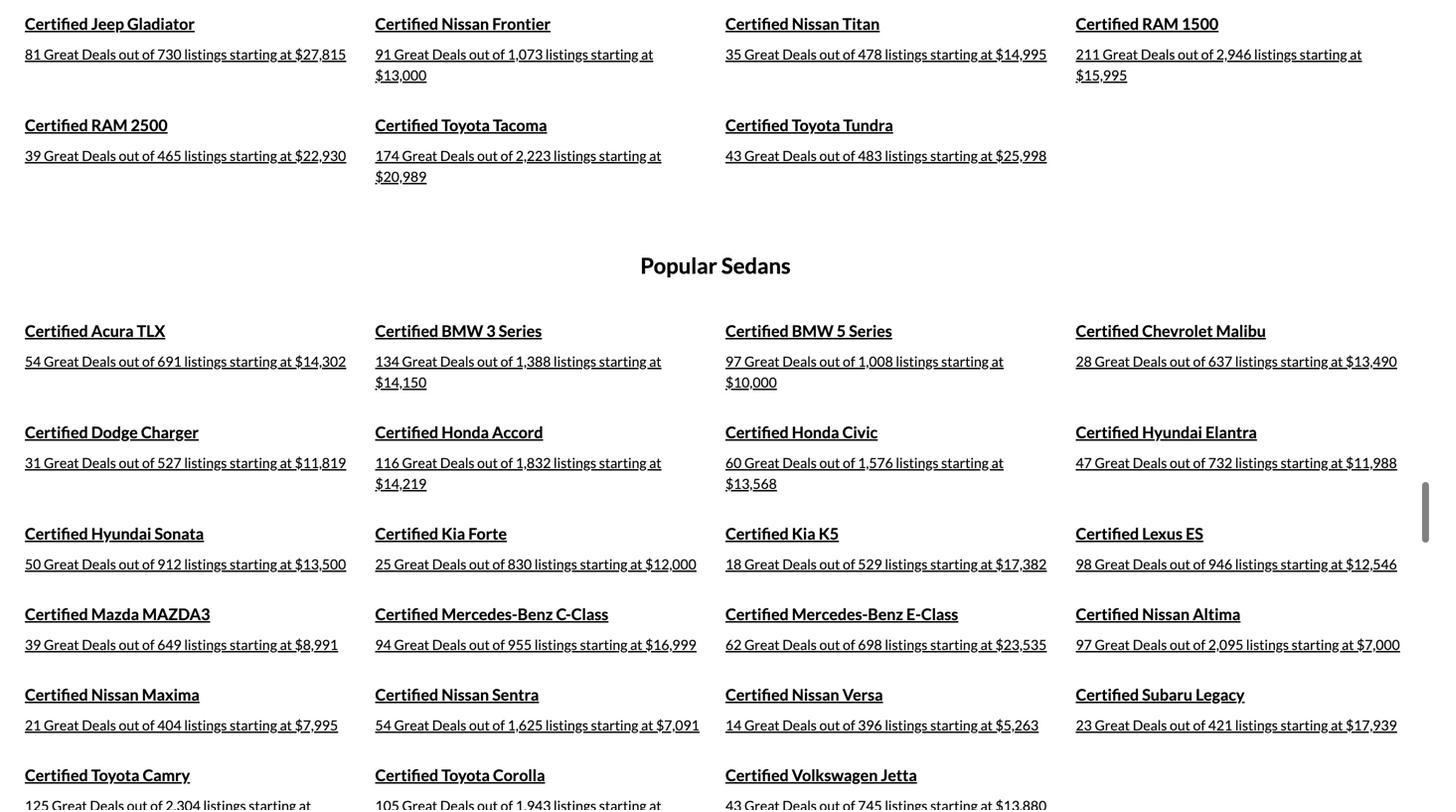 Task type: describe. For each thing, give the bounding box(es) containing it.
637
[[1209, 353, 1233, 370]]

$7,000
[[1357, 636, 1401, 653]]

deals for certified kia k5
[[783, 556, 817, 573]]

of for certified acura tlx
[[142, 353, 155, 370]]

3
[[487, 321, 496, 340]]

maxima
[[142, 685, 200, 704]]

forte
[[468, 524, 507, 543]]

certified for certified nissan altima
[[1076, 604, 1140, 624]]

altima
[[1193, 604, 1241, 624]]

98 great deals out of 946 listings starting at $12,546
[[1076, 556, 1398, 573]]

of for certified bmw 5 series
[[843, 353, 856, 370]]

1,576
[[858, 454, 894, 471]]

great for certified bmw 3 series
[[402, 353, 438, 370]]

listings for certified toyota tundra
[[885, 147, 928, 164]]

great for certified chevrolet malibu
[[1095, 353, 1130, 370]]

certified for certified toyota tundra
[[726, 115, 789, 135]]

97 for certified bmw 5 series
[[726, 353, 742, 370]]

35 great deals out of 478 listings starting at $14,995
[[726, 46, 1047, 62]]

deals for certified mercedes-benz c-class
[[432, 636, 467, 653]]

at for certified lexus es
[[1331, 556, 1344, 573]]

deals for certified nissan maxima
[[82, 717, 116, 734]]

of for certified nissan sentra
[[493, 717, 505, 734]]

starting for certified honda accord
[[599, 454, 647, 471]]

starting for certified mercedes-benz c-class
[[580, 636, 628, 653]]

at for certified kia k5
[[981, 556, 993, 573]]

listings for certified bmw 5 series
[[896, 353, 939, 370]]

97 for certified nissan altima
[[1076, 636, 1092, 653]]

of for certified mazda mazda3
[[142, 636, 155, 653]]

$10,000
[[726, 374, 777, 391]]

starting for certified kia forte
[[580, 556, 628, 573]]

listings for certified nissan frontier
[[546, 46, 589, 62]]

jetta
[[881, 765, 917, 785]]

mazda3
[[142, 604, 210, 624]]

certified toyota camry
[[25, 765, 190, 785]]

civic
[[843, 422, 878, 442]]

at for certified chevrolet malibu
[[1331, 353, 1344, 370]]

certified honda accord
[[375, 422, 543, 442]]

starting for certified nissan altima
[[1292, 636, 1340, 653]]

of for certified ram 1500
[[1202, 46, 1214, 62]]

certified toyota corolla
[[375, 765, 545, 785]]

deals for certified nissan altima
[[1133, 636, 1168, 653]]

certified acura tlx
[[25, 321, 165, 340]]

of for certified toyota tacoma
[[501, 147, 513, 164]]

2,095
[[1209, 636, 1244, 653]]

134 great deals out of 1,388 listings starting at $14,150
[[375, 353, 662, 391]]

listings for certified honda civic
[[896, 454, 939, 471]]

listings for certified nissan sentra
[[546, 717, 589, 734]]

certified for certified hyundai elantra
[[1076, 422, 1140, 442]]

starting for certified acura tlx
[[230, 353, 277, 370]]

nissan for sentra
[[442, 685, 489, 704]]

2500
[[131, 115, 168, 135]]

tundra
[[844, 115, 894, 135]]

listings for certified nissan maxima
[[184, 717, 227, 734]]

accord
[[492, 422, 543, 442]]

certified for certified toyota tacoma
[[375, 115, 439, 135]]

deals for certified ram 2500
[[82, 147, 116, 164]]

listings for certified ram 2500
[[184, 147, 227, 164]]

bmw for 5
[[792, 321, 834, 340]]

at for certified mercedes-benz e-class
[[981, 636, 993, 653]]

es
[[1186, 524, 1204, 543]]

1,625
[[508, 717, 543, 734]]

at for certified nissan altima
[[1342, 636, 1355, 653]]

39 great deals out of 649 listings starting at $8,991
[[25, 636, 338, 653]]

certified for certified nissan frontier
[[375, 14, 439, 33]]

certified for certified kia k5
[[726, 524, 789, 543]]

toyota for corolla
[[442, 765, 490, 785]]

deals for certified nissan titan
[[783, 46, 817, 62]]

at for certified toyota tacoma
[[650, 147, 662, 164]]

691
[[157, 353, 182, 370]]

out for certified bmw 3 series
[[477, 353, 498, 370]]

211 great deals out of 2,946 listings starting at $15,995
[[1076, 46, 1363, 83]]

out for certified honda accord
[[477, 454, 498, 471]]

certified nissan maxima
[[25, 685, 200, 704]]

116 great deals out of 1,832 listings starting at $14,219
[[375, 454, 662, 492]]

lexus
[[1143, 524, 1183, 543]]

deals for certified kia forte
[[432, 556, 467, 573]]

listings for certified hyundai sonata
[[184, 556, 227, 573]]

popular
[[641, 252, 718, 278]]

$7,995
[[295, 717, 338, 734]]

bmw for 3
[[442, 321, 483, 340]]

396
[[858, 717, 883, 734]]

91
[[375, 46, 391, 62]]

35
[[726, 46, 742, 62]]

out for certified nissan altima
[[1170, 636, 1191, 653]]

18 great deals out of 529 listings starting at $17,382
[[726, 556, 1047, 573]]

211
[[1076, 46, 1101, 62]]

nissan for frontier
[[442, 14, 489, 33]]

$15,995
[[1076, 66, 1128, 83]]

deals for certified dodge charger
[[82, 454, 116, 471]]

21
[[25, 717, 41, 734]]

18
[[726, 556, 742, 573]]

955
[[508, 636, 532, 653]]

deals for certified subaru legacy
[[1133, 717, 1168, 734]]

starting for certified toyota tacoma
[[599, 147, 647, 164]]

toyota for tundra
[[792, 115, 841, 135]]

certified subaru legacy
[[1076, 685, 1245, 704]]

out for certified acura tlx
[[119, 353, 140, 370]]

$5,263
[[996, 717, 1039, 734]]

listings for certified bmw 3 series
[[554, 353, 597, 370]]

174
[[375, 147, 400, 164]]

certified nissan sentra
[[375, 685, 539, 704]]

nissan for altima
[[1143, 604, 1190, 624]]

at for certified nissan frontier
[[641, 46, 654, 62]]

39 for certified ram 2500
[[25, 147, 41, 164]]

28 great deals out of 637 listings starting at $13,490
[[1076, 353, 1398, 370]]

at for certified ram 1500
[[1350, 46, 1363, 62]]

certified honda civic
[[726, 422, 878, 442]]

certified ram 1500
[[1076, 14, 1219, 33]]

deals for certified jeep gladiator
[[82, 46, 116, 62]]

out for certified nissan sentra
[[469, 717, 490, 734]]

54 great deals out of 691 listings starting at $14,302
[[25, 353, 346, 370]]

listings for certified lexus es
[[1236, 556, 1278, 573]]

certified hyundai elantra
[[1076, 422, 1258, 442]]

28
[[1076, 353, 1092, 370]]

e-
[[907, 604, 922, 624]]

$22,930
[[295, 147, 346, 164]]

great for certified toyota tacoma
[[402, 147, 438, 164]]

at for certified mercedes-benz c-class
[[630, 636, 643, 653]]

benz for e-
[[868, 604, 904, 624]]

$20,989
[[375, 168, 427, 185]]

out for certified nissan titan
[[820, 46, 840, 62]]

deals for certified chevrolet malibu
[[1133, 353, 1168, 370]]

tacoma
[[493, 115, 547, 135]]

starting for certified chevrolet malibu
[[1281, 353, 1329, 370]]

at for certified kia forte
[[630, 556, 643, 573]]

$13,000
[[375, 66, 427, 83]]

deals for certified acura tlx
[[82, 353, 116, 370]]

out for certified bmw 5 series
[[820, 353, 840, 370]]

benz for c-
[[518, 604, 553, 624]]

649
[[157, 636, 182, 653]]

hyundai for elantra
[[1143, 422, 1203, 442]]

54 great deals out of 1,625 listings starting at $7,091
[[375, 717, 700, 734]]

$17,939
[[1346, 717, 1398, 734]]

62 great deals out of 698 listings starting at $23,535
[[726, 636, 1047, 653]]

out for certified ram 2500
[[119, 147, 140, 164]]

421
[[1209, 717, 1233, 734]]

at for certified bmw 5 series
[[992, 353, 1004, 370]]

chevrolet
[[1143, 321, 1214, 340]]

at for certified jeep gladiator
[[280, 46, 292, 62]]

great for certified kia k5
[[745, 556, 780, 573]]

certified jeep gladiator
[[25, 14, 195, 33]]

at for certified honda civic
[[992, 454, 1004, 471]]

14
[[726, 717, 742, 734]]

1,073
[[508, 46, 543, 62]]

great for certified nissan maxima
[[44, 717, 79, 734]]

certified nissan altima
[[1076, 604, 1241, 624]]

465
[[157, 147, 182, 164]]

at for certified hyundai sonata
[[280, 556, 292, 573]]

47 great deals out of 732 listings starting at $11,988
[[1076, 454, 1398, 471]]

of for certified nissan altima
[[1194, 636, 1206, 653]]

97 great deals out of 2,095 listings starting at $7,000
[[1076, 636, 1401, 653]]



Task type: vqa. For each thing, say whether or not it's contained in the screenshot.


Task type: locate. For each thing, give the bounding box(es) containing it.
great for certified toyota tundra
[[745, 147, 780, 164]]

certified for certified nissan versa
[[726, 685, 789, 704]]

deals down certified chevrolet malibu
[[1133, 353, 1168, 370]]

k5
[[819, 524, 839, 543]]

2 bmw from the left
[[792, 321, 834, 340]]

deals inside 134 great deals out of 1,388 listings starting at $14,150
[[440, 353, 475, 370]]

out for certified chevrolet malibu
[[1170, 353, 1191, 370]]

1 series from the left
[[499, 321, 542, 340]]

certified up 98
[[1076, 524, 1140, 543]]

out inside 134 great deals out of 1,388 listings starting at $14,150
[[477, 353, 498, 370]]

of left 649
[[142, 636, 155, 653]]

1 vertical spatial 54
[[375, 717, 391, 734]]

out down certified toyota tundra
[[820, 147, 840, 164]]

out down certified nissan altima
[[1170, 636, 1191, 653]]

at for certified nissan titan
[[981, 46, 993, 62]]

out down chevrolet
[[1170, 353, 1191, 370]]

out down certified nissan frontier
[[469, 46, 490, 62]]

great for certified lexus es
[[1095, 556, 1130, 573]]

2 series from the left
[[849, 321, 893, 340]]

out down certified honda accord at bottom
[[477, 454, 498, 471]]

of inside 174 great deals out of 2,223 listings starting at $20,989
[[501, 147, 513, 164]]

certified kia forte
[[375, 524, 507, 543]]

certified left acura
[[25, 321, 88, 340]]

starting inside the 97 great deals out of 1,008 listings starting at $10,000
[[942, 353, 989, 370]]

of inside the 97 great deals out of 1,008 listings starting at $10,000
[[843, 353, 856, 370]]

0 horizontal spatial 54
[[25, 353, 41, 370]]

1 horizontal spatial ram
[[1143, 14, 1179, 33]]

starting left $11,988
[[1281, 454, 1329, 471]]

$13,490
[[1346, 353, 1398, 370]]

starting inside 211 great deals out of 2,946 listings starting at $15,995
[[1300, 46, 1348, 62]]

deals for certified mercedes-benz e-class
[[783, 636, 817, 653]]

of left 2,223
[[501, 147, 513, 164]]

$13,500
[[295, 556, 346, 573]]

at for certified hyundai elantra
[[1331, 454, 1344, 471]]

1 benz from the left
[[518, 604, 553, 624]]

popular sedans
[[641, 252, 791, 278]]

14 great deals out of 396 listings starting at $5,263
[[726, 717, 1039, 734]]

toyota
[[442, 115, 490, 135], [792, 115, 841, 135], [91, 765, 140, 785], [442, 765, 490, 785]]

2 mercedes- from the left
[[792, 604, 868, 624]]

deals down certified bmw 3 series
[[440, 353, 475, 370]]

starting left $17,939
[[1281, 717, 1329, 734]]

23
[[1076, 717, 1092, 734]]

deals down certified hyundai sonata
[[82, 556, 116, 573]]

2 kia from the left
[[792, 524, 816, 543]]

listings right 1,388
[[554, 353, 597, 370]]

great right 18
[[745, 556, 780, 573]]

out inside 116 great deals out of 1,832 listings starting at $14,219
[[477, 454, 498, 471]]

0 horizontal spatial hyundai
[[91, 524, 152, 543]]

certified for certified nissan sentra
[[375, 685, 439, 704]]

at inside 60 great deals out of 1,576 listings starting at $13,568
[[992, 454, 1004, 471]]

deals for certified honda civic
[[783, 454, 817, 471]]

$14,150
[[375, 374, 427, 391]]

listings for certified subaru legacy
[[1236, 717, 1278, 734]]

starting
[[230, 46, 277, 62], [591, 46, 639, 62], [931, 46, 978, 62], [1300, 46, 1348, 62], [230, 147, 277, 164], [599, 147, 647, 164], [931, 147, 978, 164], [230, 353, 277, 370], [599, 353, 647, 370], [942, 353, 989, 370], [1281, 353, 1329, 370], [230, 454, 277, 471], [599, 454, 647, 471], [942, 454, 989, 471], [1281, 454, 1329, 471], [230, 556, 277, 573], [580, 556, 628, 573], [931, 556, 978, 573], [1281, 556, 1329, 573], [230, 636, 277, 653], [580, 636, 628, 653], [931, 636, 978, 653], [1292, 636, 1340, 653], [230, 717, 277, 734], [591, 717, 639, 734], [931, 717, 978, 734], [1281, 717, 1329, 734]]

great up $20,989
[[402, 147, 438, 164]]

starting left $7,995
[[230, 717, 277, 734]]

listings right 2,223
[[554, 147, 597, 164]]

$27,815
[[295, 46, 346, 62]]

great inside the 97 great deals out of 1,008 listings starting at $10,000
[[745, 353, 780, 370]]

honda left civic
[[792, 422, 840, 442]]

listings for certified mercedes-benz c-class
[[535, 636, 578, 653]]

certified for certified honda accord
[[375, 422, 439, 442]]

great for certified honda civic
[[745, 454, 780, 471]]

corolla
[[493, 765, 545, 785]]

listings for certified chevrolet malibu
[[1236, 353, 1278, 370]]

starting for certified nissan maxima
[[230, 717, 277, 734]]

series for certified bmw 5 series
[[849, 321, 893, 340]]

honda for accord
[[442, 422, 489, 442]]

out inside 211 great deals out of 2,946 listings starting at $15,995
[[1178, 46, 1199, 62]]

listings right 529
[[885, 556, 928, 573]]

deals down mazda
[[82, 636, 116, 653]]

out down forte in the bottom left of the page
[[469, 556, 490, 573]]

listings right '396'
[[885, 717, 928, 734]]

at inside 134 great deals out of 1,388 listings starting at $14,150
[[650, 353, 662, 370]]

listings down c-
[[535, 636, 578, 653]]

deals inside 211 great deals out of 2,946 listings starting at $15,995
[[1141, 46, 1176, 62]]

certified up 43 in the top right of the page
[[726, 115, 789, 135]]

certified for certified nissan maxima
[[25, 685, 88, 704]]

listings for certified kia k5
[[885, 556, 928, 573]]

of inside 211 great deals out of 2,946 listings starting at $15,995
[[1202, 46, 1214, 62]]

1 horizontal spatial 97
[[1076, 636, 1092, 653]]

starting for certified mercedes-benz e-class
[[931, 636, 978, 653]]

31
[[25, 454, 41, 471]]

starting left $14,302
[[230, 353, 277, 370]]

certified bmw 3 series
[[375, 321, 542, 340]]

nissan for versa
[[792, 685, 840, 704]]

deals down certified hyundai elantra
[[1133, 454, 1168, 471]]

ram for 2500
[[91, 115, 128, 135]]

of inside 60 great deals out of 1,576 listings starting at $13,568
[[843, 454, 856, 471]]

2,946
[[1217, 46, 1252, 62]]

hyundai for sonata
[[91, 524, 152, 543]]

starting right 2,946 at the top right of the page
[[1300, 46, 1348, 62]]

great inside 211 great deals out of 2,946 listings starting at $15,995
[[1103, 46, 1139, 62]]

1 horizontal spatial hyundai
[[1143, 422, 1203, 442]]

$7,091
[[656, 717, 700, 734]]

out left 478
[[820, 46, 840, 62]]

listings right 649
[[184, 636, 227, 653]]

at inside 211 great deals out of 2,946 listings starting at $15,995
[[1350, 46, 1363, 62]]

listings right 2,946 at the top right of the page
[[1255, 46, 1298, 62]]

great for certified mercedes-benz e-class
[[745, 636, 780, 653]]

starting right the 1,576
[[942, 454, 989, 471]]

great for certified acura tlx
[[44, 353, 79, 370]]

0 horizontal spatial mercedes-
[[442, 604, 518, 624]]

dodge
[[91, 422, 138, 442]]

2 class from the left
[[922, 604, 959, 624]]

out inside 91 great deals out of 1,073 listings starting at $13,000
[[469, 46, 490, 62]]

deals for certified bmw 3 series
[[440, 353, 475, 370]]

starting left $13,490
[[1281, 353, 1329, 370]]

listings inside 211 great deals out of 2,946 listings starting at $15,995
[[1255, 46, 1298, 62]]

1 horizontal spatial kia
[[792, 524, 816, 543]]

1 horizontal spatial honda
[[792, 422, 840, 442]]

1 vertical spatial 97
[[1076, 636, 1092, 653]]

1 horizontal spatial series
[[849, 321, 893, 340]]

1 honda from the left
[[442, 422, 489, 442]]

1 horizontal spatial 54
[[375, 717, 391, 734]]

$17,382
[[996, 556, 1047, 573]]

31 great deals out of 527 listings starting at $11,819
[[25, 454, 346, 471]]

acura
[[91, 321, 134, 340]]

starting inside 116 great deals out of 1,832 listings starting at $14,219
[[599, 454, 647, 471]]

toyota for camry
[[91, 765, 140, 785]]

starting for certified subaru legacy
[[1281, 717, 1329, 734]]

527
[[157, 454, 182, 471]]

81 great deals out of 730 listings starting at $27,815
[[25, 46, 346, 62]]

97 great deals out of 1,008 listings starting at $10,000
[[726, 353, 1004, 391]]

great up $13,568
[[745, 454, 780, 471]]

ram left 1500
[[1143, 14, 1179, 33]]

deals for certified mazda mazda3
[[82, 636, 116, 653]]

elantra
[[1206, 422, 1258, 442]]

$8,991
[[295, 636, 338, 653]]

great down certified mazda mazda3
[[44, 636, 79, 653]]

starting left $11,819
[[230, 454, 277, 471]]

730
[[157, 46, 182, 62]]

listings inside 60 great deals out of 1,576 listings starting at $13,568
[[896, 454, 939, 471]]

listings right 465
[[184, 147, 227, 164]]

toyota left tacoma
[[442, 115, 490, 135]]

at for certified dodge charger
[[280, 454, 292, 471]]

honda for civic
[[792, 422, 840, 442]]

1 vertical spatial ram
[[91, 115, 128, 135]]

174 great deals out of 2,223 listings starting at $20,989
[[375, 147, 662, 185]]

out inside 60 great deals out of 1,576 listings starting at $13,568
[[820, 454, 840, 471]]

deals inside the 97 great deals out of 1,008 listings starting at $10,000
[[783, 353, 817, 370]]

$13,568
[[726, 475, 777, 492]]

0 vertical spatial 39
[[25, 147, 41, 164]]

mazda
[[91, 604, 139, 624]]

kia left k5 on the right bottom
[[792, 524, 816, 543]]

listings for certified honda accord
[[554, 454, 597, 471]]

listings inside the 97 great deals out of 1,008 listings starting at $10,000
[[896, 353, 939, 370]]

deals
[[82, 46, 116, 62], [432, 46, 467, 62], [783, 46, 817, 62], [1141, 46, 1176, 62], [82, 147, 116, 164], [440, 147, 475, 164], [783, 147, 817, 164], [82, 353, 116, 370], [440, 353, 475, 370], [783, 353, 817, 370], [1133, 353, 1168, 370], [82, 454, 116, 471], [440, 454, 475, 471], [783, 454, 817, 471], [1133, 454, 1168, 471], [82, 556, 116, 573], [432, 556, 467, 573], [783, 556, 817, 573], [1133, 556, 1168, 573], [82, 636, 116, 653], [432, 636, 467, 653], [783, 636, 817, 653], [1133, 636, 1168, 653], [82, 717, 116, 734], [432, 717, 467, 734], [783, 717, 817, 734], [1133, 717, 1168, 734]]

of left 404
[[142, 717, 155, 734]]

deals down the certified nissan versa on the bottom of page
[[783, 717, 817, 734]]

great down certified nissan altima
[[1095, 636, 1130, 653]]

certified for certified nissan titan
[[726, 14, 789, 33]]

out for certified hyundai elantra
[[1170, 454, 1191, 471]]

of left 691
[[142, 353, 155, 370]]

1 vertical spatial 39
[[25, 636, 41, 653]]

deals for certified ram 1500
[[1141, 46, 1176, 62]]

0 horizontal spatial 97
[[726, 353, 742, 370]]

deals for certified nissan sentra
[[432, 717, 467, 734]]

great up the $15,995 at top right
[[1103, 46, 1139, 62]]

of left 529
[[843, 556, 856, 573]]

0 horizontal spatial ram
[[91, 115, 128, 135]]

of for certified nissan versa
[[843, 717, 856, 734]]

certified chevrolet malibu
[[1076, 321, 1266, 340]]

39 great deals out of 465 listings starting at $22,930
[[25, 147, 346, 164]]

mercedes- for c-
[[442, 604, 518, 624]]

1 mercedes- from the left
[[442, 604, 518, 624]]

great up $13,000
[[394, 46, 430, 62]]

54
[[25, 353, 41, 370], [375, 717, 391, 734]]

listings inside 116 great deals out of 1,832 listings starting at $14,219
[[554, 454, 597, 471]]

out for certified toyota tacoma
[[477, 147, 498, 164]]

25 great deals out of 830 listings starting at $12,000
[[375, 556, 697, 573]]

54 right $7,995
[[375, 717, 391, 734]]

listings for certified mercedes-benz e-class
[[885, 636, 928, 653]]

deals down certified nissan maxima on the bottom left
[[82, 717, 116, 734]]

great up the $10,000
[[745, 353, 780, 370]]

listings inside 134 great deals out of 1,388 listings starting at $14,150
[[554, 353, 597, 370]]

deals down certified lexus es
[[1133, 556, 1168, 573]]

certified up 23
[[1076, 685, 1140, 704]]

0 horizontal spatial honda
[[442, 422, 489, 442]]

43 great deals out of 483 listings starting at $25,998
[[726, 147, 1047, 164]]

698
[[858, 636, 883, 653]]

of for certified ram 2500
[[142, 147, 155, 164]]

deals inside 91 great deals out of 1,073 listings starting at $13,000
[[432, 46, 467, 62]]

of left 637
[[1194, 353, 1206, 370]]

starting for certified ram 1500
[[1300, 46, 1348, 62]]

ram for 1500
[[1143, 14, 1179, 33]]

39
[[25, 147, 41, 164], [25, 636, 41, 653]]

certified up the $10,000
[[726, 321, 789, 340]]

great for certified ram 2500
[[44, 147, 79, 164]]

1 class from the left
[[571, 604, 609, 624]]

certified toyota camry link
[[25, 763, 355, 810]]

great for certified mercedes-benz c-class
[[394, 636, 430, 653]]

great for certified nissan altima
[[1095, 636, 1130, 653]]

out down certified honda civic
[[820, 454, 840, 471]]

versa
[[843, 685, 883, 704]]

0 vertical spatial hyundai
[[1143, 422, 1203, 442]]

starting left $13,500
[[230, 556, 277, 573]]

listings inside 91 great deals out of 1,073 listings starting at $13,000
[[546, 46, 589, 62]]

frontier
[[492, 14, 551, 33]]

volkswagen
[[792, 765, 878, 785]]

deals inside 116 great deals out of 1,832 listings starting at $14,219
[[440, 454, 475, 471]]

certified dodge charger
[[25, 422, 199, 442]]

deals up the certified nissan versa on the bottom of page
[[783, 636, 817, 653]]

certified up 211
[[1076, 14, 1140, 33]]

out for certified lexus es
[[1170, 556, 1191, 573]]

great right 50
[[44, 556, 79, 573]]

titan
[[843, 14, 880, 33]]

great for certified hyundai elantra
[[1095, 454, 1130, 471]]

certified for certified toyota corolla
[[375, 765, 439, 785]]

certified toyota tacoma
[[375, 115, 547, 135]]

98
[[1076, 556, 1092, 573]]

of left 698
[[843, 636, 856, 653]]

of for certified kia forte
[[493, 556, 505, 573]]

529
[[858, 556, 883, 573]]

deals down certified bmw 5 series
[[783, 353, 817, 370]]

483
[[858, 147, 883, 164]]

great for certified kia forte
[[394, 556, 430, 573]]

out inside 174 great deals out of 2,223 listings starting at $20,989
[[477, 147, 498, 164]]

great inside 91 great deals out of 1,073 listings starting at $13,000
[[394, 46, 430, 62]]

0 vertical spatial 97
[[726, 353, 742, 370]]

starting for certified nissan sentra
[[591, 717, 639, 734]]

certified for certified dodge charger
[[25, 422, 88, 442]]

0 horizontal spatial benz
[[518, 604, 553, 624]]

out for certified toyota tundra
[[820, 147, 840, 164]]

great inside 174 great deals out of 2,223 listings starting at $20,989
[[402, 147, 438, 164]]

81
[[25, 46, 41, 62]]

certified up 94
[[375, 604, 439, 624]]

listings inside 174 great deals out of 2,223 listings starting at $20,989
[[554, 147, 597, 164]]

out down certified mercedes-benz c-class
[[469, 636, 490, 653]]

great inside 134 great deals out of 1,388 listings starting at $14,150
[[402, 353, 438, 370]]

starting inside 134 great deals out of 1,388 listings starting at $14,150
[[599, 353, 647, 370]]

at inside 174 great deals out of 2,223 listings starting at $20,989
[[650, 147, 662, 164]]

deals inside 60 great deals out of 1,576 listings starting at $13,568
[[783, 454, 817, 471]]

certified for certified kia forte
[[375, 524, 439, 543]]

1 horizontal spatial bmw
[[792, 321, 834, 340]]

$14,219
[[375, 475, 427, 492]]

39 down certified ram 2500
[[25, 147, 41, 164]]

1 kia from the left
[[442, 524, 465, 543]]

certified kia k5
[[726, 524, 839, 543]]

certified mercedes-benz c-class
[[375, 604, 609, 624]]

great for certified mazda mazda3
[[44, 636, 79, 653]]

certified mercedes-benz e-class
[[726, 604, 959, 624]]

malibu
[[1217, 321, 1266, 340]]

at inside the 97 great deals out of 1,008 listings starting at $10,000
[[992, 353, 1004, 370]]

2 honda from the left
[[792, 422, 840, 442]]

deals down certified toyota tundra
[[783, 147, 817, 164]]

out for certified mazda mazda3
[[119, 636, 140, 653]]

1 vertical spatial hyundai
[[91, 524, 152, 543]]

certified for certified bmw 3 series
[[375, 321, 439, 340]]

listings for certified nissan altima
[[1247, 636, 1290, 653]]

0 vertical spatial ram
[[1143, 14, 1179, 33]]

great for certified nissan frontier
[[394, 46, 430, 62]]

starting inside 60 great deals out of 1,576 listings starting at $13,568
[[942, 454, 989, 471]]

great right 62
[[745, 636, 780, 653]]

deals for certified lexus es
[[1133, 556, 1168, 573]]

out down dodge
[[119, 454, 140, 471]]

charger
[[141, 422, 199, 442]]

1 bmw from the left
[[442, 321, 483, 340]]

kia
[[442, 524, 465, 543], [792, 524, 816, 543]]

1,008
[[858, 353, 894, 370]]

1,388
[[516, 353, 551, 370]]

mercedes-
[[442, 604, 518, 624], [792, 604, 868, 624]]

class up 94 great deals out of 955 listings starting at $16,999
[[571, 604, 609, 624]]

1,832
[[516, 454, 551, 471]]

$16,999
[[645, 636, 697, 653]]

great right "81" at left
[[44, 46, 79, 62]]

starting for certified nissan frontier
[[591, 46, 639, 62]]

97 inside the 97 great deals out of 1,008 listings starting at $10,000
[[726, 353, 742, 370]]

starting inside 91 great deals out of 1,073 listings starting at $13,000
[[591, 46, 639, 62]]

at inside 116 great deals out of 1,832 listings starting at $14,219
[[650, 454, 662, 471]]

sentra
[[492, 685, 539, 704]]

certified up 174
[[375, 115, 439, 135]]

listings right 912
[[184, 556, 227, 573]]

0 horizontal spatial class
[[571, 604, 609, 624]]

certified down 21
[[25, 765, 88, 785]]

certified for certified volkswagen jetta
[[726, 765, 789, 785]]

deals inside 174 great deals out of 2,223 listings starting at $20,989
[[440, 147, 475, 164]]

listings for certified mazda mazda3
[[184, 636, 227, 653]]

out for certified nissan maxima
[[119, 717, 140, 734]]

listings right 1,625
[[546, 717, 589, 734]]

1 horizontal spatial mercedes-
[[792, 604, 868, 624]]

deals down certified honda civic
[[783, 454, 817, 471]]

of inside 116 great deals out of 1,832 listings starting at $14,219
[[501, 454, 513, 471]]

great for certified nissan titan
[[745, 46, 780, 62]]

starting for certified hyundai sonata
[[230, 556, 277, 573]]

starting left $7,000
[[1292, 636, 1340, 653]]

starting inside 174 great deals out of 2,223 listings starting at $20,989
[[599, 147, 647, 164]]

great
[[44, 46, 79, 62], [394, 46, 430, 62], [745, 46, 780, 62], [1103, 46, 1139, 62], [44, 147, 79, 164], [402, 147, 438, 164], [745, 147, 780, 164], [44, 353, 79, 370], [402, 353, 438, 370], [745, 353, 780, 370], [1095, 353, 1130, 370], [44, 454, 79, 471], [402, 454, 438, 471], [745, 454, 780, 471], [1095, 454, 1130, 471], [44, 556, 79, 573], [394, 556, 430, 573], [745, 556, 780, 573], [1095, 556, 1130, 573], [44, 636, 79, 653], [394, 636, 430, 653], [745, 636, 780, 653], [1095, 636, 1130, 653], [44, 717, 79, 734], [394, 717, 430, 734], [745, 717, 780, 734], [1095, 717, 1130, 734]]

1 39 from the top
[[25, 147, 41, 164]]

134
[[375, 353, 400, 370]]

certified up '116'
[[375, 422, 439, 442]]

50
[[25, 556, 41, 573]]

2 39 from the top
[[25, 636, 41, 653]]

out down certified nissan sentra
[[469, 717, 490, 734]]

out for certified mercedes-benz c-class
[[469, 636, 490, 653]]

of for certified kia k5
[[843, 556, 856, 573]]

starting for certified toyota tundra
[[931, 147, 978, 164]]

starting for certified bmw 5 series
[[942, 353, 989, 370]]

starting right 1,388
[[599, 353, 647, 370]]

of left 1,625
[[493, 717, 505, 734]]

0 horizontal spatial kia
[[442, 524, 465, 543]]

series for certified bmw 3 series
[[499, 321, 542, 340]]

out for certified dodge charger
[[119, 454, 140, 471]]

nissan for titan
[[792, 14, 840, 33]]

certified down 50
[[25, 604, 88, 624]]

certified up 31
[[25, 422, 88, 442]]

deals down certified ram 2500
[[82, 147, 116, 164]]

2 benz from the left
[[868, 604, 904, 624]]

certified ram 2500
[[25, 115, 168, 135]]

certified for certified toyota camry
[[25, 765, 88, 785]]

0 vertical spatial 54
[[25, 353, 41, 370]]

series right 5
[[849, 321, 893, 340]]

$14,995
[[996, 46, 1047, 62]]

0 horizontal spatial series
[[499, 321, 542, 340]]

21 great deals out of 404 listings starting at $7,995
[[25, 717, 338, 734]]

certified up 25
[[375, 524, 439, 543]]

listings right 830
[[535, 556, 578, 573]]

out for certified jeep gladiator
[[119, 46, 140, 62]]

deals for certified toyota tacoma
[[440, 147, 475, 164]]

out down certified nissan maxima on the bottom left
[[119, 717, 140, 734]]

great right 14
[[745, 717, 780, 734]]

0 horizontal spatial bmw
[[442, 321, 483, 340]]

out
[[119, 46, 140, 62], [469, 46, 490, 62], [820, 46, 840, 62], [1178, 46, 1199, 62], [119, 147, 140, 164], [477, 147, 498, 164], [820, 147, 840, 164], [119, 353, 140, 370], [477, 353, 498, 370], [820, 353, 840, 370], [1170, 353, 1191, 370], [119, 454, 140, 471], [477, 454, 498, 471], [820, 454, 840, 471], [1170, 454, 1191, 471], [119, 556, 140, 573], [469, 556, 490, 573], [820, 556, 840, 573], [1170, 556, 1191, 573], [119, 636, 140, 653], [469, 636, 490, 653], [820, 636, 840, 653], [1170, 636, 1191, 653], [119, 717, 140, 734], [469, 717, 490, 734], [820, 717, 840, 734], [1170, 717, 1191, 734]]

listings for certified nissan versa
[[885, 717, 928, 734]]

certified down certified nissan sentra
[[375, 765, 439, 785]]

out for certified nissan versa
[[820, 717, 840, 734]]

of inside 91 great deals out of 1,073 listings starting at $13,000
[[493, 46, 505, 62]]

great for certified hyundai sonata
[[44, 556, 79, 573]]

great right 47
[[1095, 454, 1130, 471]]

listings right 2,095
[[1247, 636, 1290, 653]]

listings for certified hyundai elantra
[[1236, 454, 1278, 471]]

deals for certified nissan versa
[[783, 717, 817, 734]]

54 for certified nissan sentra
[[375, 717, 391, 734]]

jeep
[[91, 14, 124, 33]]

great inside 116 great deals out of 1,832 listings starting at $14,219
[[402, 454, 438, 471]]

listings right 1,073
[[546, 46, 589, 62]]

listings right the 1,832
[[554, 454, 597, 471]]

class
[[571, 604, 609, 624], [922, 604, 959, 624]]

tlx
[[137, 321, 165, 340]]

great right 21
[[44, 717, 79, 734]]

1 horizontal spatial benz
[[868, 604, 904, 624]]

certified nissan titan
[[726, 14, 880, 33]]

great right 25
[[394, 556, 430, 573]]

great right 23
[[1095, 717, 1130, 734]]

certified for certified acura tlx
[[25, 321, 88, 340]]

certified for certified mercedes-benz c-class
[[375, 604, 439, 624]]

certified down 98
[[1076, 604, 1140, 624]]

of inside 134 great deals out of 1,388 listings starting at $14,150
[[501, 353, 513, 370]]

out for certified nissan frontier
[[469, 46, 490, 62]]

gladiator
[[127, 14, 195, 33]]

out down '2500' at top left
[[119, 147, 140, 164]]

great inside 60 great deals out of 1,576 listings starting at $13,568
[[745, 454, 780, 471]]

1 horizontal spatial class
[[922, 604, 959, 624]]

certified hyundai sonata
[[25, 524, 204, 543]]

out down certified toyota tacoma at left top
[[477, 147, 498, 164]]

great for certified jeep gladiator
[[44, 46, 79, 62]]

certified up 134
[[375, 321, 439, 340]]

out inside the 97 great deals out of 1,008 listings starting at $10,000
[[820, 353, 840, 370]]

at inside 91 great deals out of 1,073 listings starting at $13,000
[[641, 46, 654, 62]]

out for certified hyundai sonata
[[119, 556, 140, 573]]

478
[[858, 46, 883, 62]]



